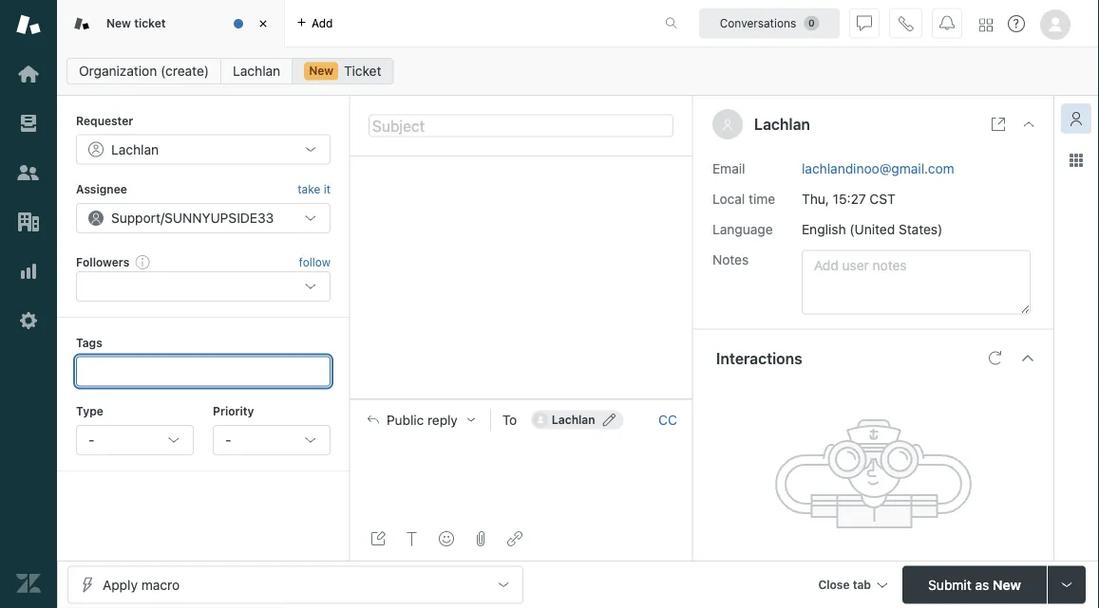 Task type: describe. For each thing, give the bounding box(es) containing it.
reporting image
[[16, 259, 41, 284]]

organization (create)
[[79, 63, 209, 79]]

lachlandinoo@gmail.com
[[802, 161, 954, 176]]

add link (cmd k) image
[[507, 532, 522, 547]]

view more details image
[[991, 117, 1006, 132]]

add
[[312, 17, 333, 30]]

Tags field
[[90, 362, 313, 381]]

to
[[502, 412, 517, 428]]

2 vertical spatial new
[[993, 578, 1021, 593]]

english (united states)
[[802, 221, 943, 237]]

local
[[712, 191, 745, 207]]

time
[[749, 191, 775, 207]]

customers image
[[16, 161, 41, 185]]

close tab button
[[810, 567, 895, 607]]

support
[[111, 210, 160, 226]]

lachlan link
[[220, 58, 293, 85]]

organization (create) button
[[66, 58, 221, 85]]

Add user notes text field
[[802, 250, 1031, 315]]

take it button
[[298, 180, 331, 199]]

cc
[[658, 412, 677, 428]]

ticket
[[134, 16, 166, 30]]

/
[[160, 210, 164, 226]]

draft mode image
[[370, 532, 386, 547]]

(create)
[[161, 63, 209, 79]]

follow button
[[299, 254, 331, 271]]

ticket
[[344, 63, 381, 79]]

insert emojis image
[[439, 532, 454, 547]]

public reply button
[[351, 400, 490, 440]]

cst
[[870, 191, 896, 207]]

close tab
[[818, 579, 871, 592]]

apply
[[103, 578, 138, 593]]

- button for type
[[76, 426, 194, 456]]

(united
[[850, 221, 895, 237]]

lachlan inside "secondary" element
[[233, 63, 280, 79]]

sunnyupside33
[[164, 210, 274, 226]]

submit
[[928, 578, 971, 593]]

Subject field
[[369, 114, 673, 137]]

15:27
[[833, 191, 866, 207]]

- button for priority
[[213, 426, 331, 456]]

close image inside new ticket tab
[[254, 14, 273, 33]]

english
[[802, 221, 846, 237]]

zendesk image
[[16, 572, 41, 597]]

followers
[[76, 255, 129, 269]]

views image
[[16, 111, 41, 136]]

new ticket
[[106, 16, 166, 30]]

organizations image
[[16, 210, 41, 235]]



Task type: vqa. For each thing, say whether or not it's contained in the screenshot.
LACHLANDINOO@GMAIL.COM icon
yes



Task type: locate. For each thing, give the bounding box(es) containing it.
tags
[[76, 336, 102, 350]]

take it
[[298, 183, 331, 196]]

tab
[[853, 579, 871, 592]]

cc button
[[658, 412, 677, 429]]

info on adding followers image
[[135, 255, 150, 270]]

new
[[106, 16, 131, 30], [309, 64, 334, 77], [993, 578, 1021, 593]]

button displays agent's chat status as invisible. image
[[857, 16, 872, 31]]

new ticket tab
[[57, 0, 285, 47]]

Public reply composer text field
[[359, 440, 684, 480]]

macro
[[141, 578, 180, 593]]

close
[[818, 579, 850, 592]]

lachlan down requester
[[111, 141, 159, 157]]

close image right 'view more details' image
[[1021, 117, 1036, 132]]

- button
[[76, 426, 194, 456], [213, 426, 331, 456]]

2 horizontal spatial new
[[993, 578, 1021, 593]]

requester element
[[76, 134, 331, 165]]

lachlan up time
[[754, 115, 810, 133]]

add button
[[285, 0, 344, 47]]

lachlandinoo@gmail.com image
[[533, 413, 548, 428]]

1 vertical spatial new
[[309, 64, 334, 77]]

apply macro
[[103, 578, 180, 593]]

displays possible ticket submission types image
[[1059, 578, 1074, 593]]

follow
[[299, 256, 331, 269]]

public
[[387, 412, 424, 428]]

new for new ticket
[[106, 16, 131, 30]]

tabs tab list
[[57, 0, 645, 47]]

thu,
[[802, 191, 829, 207]]

customer context image
[[1069, 111, 1084, 126]]

lachlan right lachlandinoo@gmail.com image
[[552, 414, 595, 427]]

2 - from the left
[[225, 433, 231, 448]]

1 horizontal spatial new
[[309, 64, 334, 77]]

get help image
[[1008, 15, 1025, 32]]

states)
[[899, 221, 943, 237]]

type
[[76, 405, 103, 419]]

take
[[298, 183, 320, 196]]

close image
[[254, 14, 273, 33], [1021, 117, 1036, 132]]

- button down the type
[[76, 426, 194, 456]]

1 - from the left
[[88, 433, 94, 448]]

apps image
[[1069, 153, 1084, 168]]

email
[[712, 161, 745, 176]]

- for type
[[88, 433, 94, 448]]

0 vertical spatial close image
[[254, 14, 273, 33]]

reply
[[427, 412, 458, 428]]

- button down priority at the bottom left
[[213, 426, 331, 456]]

- for priority
[[225, 433, 231, 448]]

minimize composer image
[[513, 392, 529, 407]]

new inside "secondary" element
[[309, 64, 334, 77]]

add attachment image
[[473, 532, 488, 547]]

requester
[[76, 114, 133, 127]]

format text image
[[405, 532, 420, 547]]

conversations
[[720, 17, 796, 30]]

lachlan right (create)
[[233, 63, 280, 79]]

language
[[712, 221, 773, 237]]

thu, 15:27 cst
[[802, 191, 896, 207]]

0 horizontal spatial close image
[[254, 14, 273, 33]]

as
[[975, 578, 989, 593]]

admin image
[[16, 309, 41, 333]]

new inside tab
[[106, 16, 131, 30]]

1 horizontal spatial - button
[[213, 426, 331, 456]]

0 horizontal spatial new
[[106, 16, 131, 30]]

get started image
[[16, 62, 41, 86]]

1 - button from the left
[[76, 426, 194, 456]]

assignee element
[[76, 203, 331, 233]]

notifications image
[[939, 16, 955, 31]]

submit as new
[[928, 578, 1021, 593]]

lachlan inside requester element
[[111, 141, 159, 157]]

priority
[[213, 405, 254, 419]]

assignee
[[76, 183, 127, 196]]

edit user image
[[603, 414, 616, 427]]

- down priority at the bottom left
[[225, 433, 231, 448]]

local time
[[712, 191, 775, 207]]

organization
[[79, 63, 157, 79]]

zendesk products image
[[979, 19, 993, 32]]

- down the type
[[88, 433, 94, 448]]

lachlan
[[233, 63, 280, 79], [754, 115, 810, 133], [111, 141, 159, 157], [552, 414, 595, 427]]

secondary element
[[57, 52, 1099, 90]]

conversations button
[[699, 8, 840, 38]]

followers element
[[76, 272, 331, 302]]

public reply
[[387, 412, 458, 428]]

0 horizontal spatial - button
[[76, 426, 194, 456]]

main element
[[0, 0, 57, 609]]

2 - button from the left
[[213, 426, 331, 456]]

interactions
[[716, 350, 802, 368]]

1 vertical spatial close image
[[1021, 117, 1036, 132]]

user image
[[722, 119, 733, 130], [724, 120, 732, 130]]

-
[[88, 433, 94, 448], [225, 433, 231, 448]]

zendesk support image
[[16, 12, 41, 37]]

notes
[[712, 252, 749, 267]]

it
[[324, 183, 331, 196]]

1 horizontal spatial close image
[[1021, 117, 1036, 132]]

1 horizontal spatial -
[[225, 433, 231, 448]]

0 vertical spatial new
[[106, 16, 131, 30]]

close image up lachlan link
[[254, 14, 273, 33]]

0 horizontal spatial -
[[88, 433, 94, 448]]

support / sunnyupside33
[[111, 210, 274, 226]]

new for new
[[309, 64, 334, 77]]



